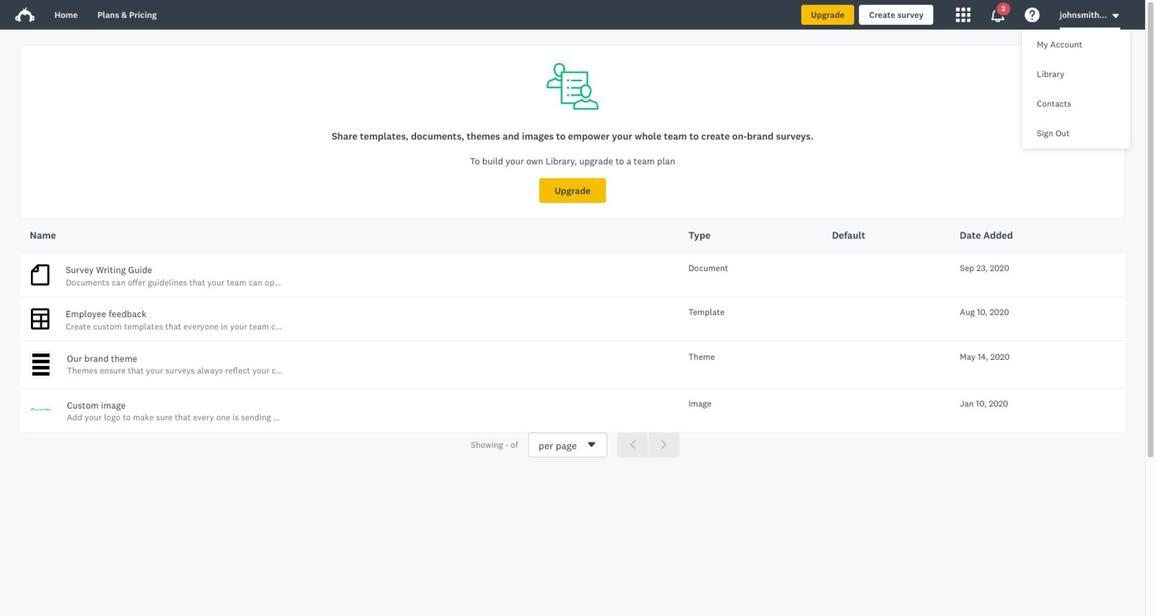 Task type: describe. For each thing, give the bounding box(es) containing it.
help icon image
[[1026, 7, 1041, 22]]

theme thumbnail element
[[30, 351, 52, 379]]

2 undefined: black element from the top
[[32, 360, 50, 364]]



Task type: vqa. For each thing, say whether or not it's contained in the screenshot.
No issues image
no



Task type: locate. For each thing, give the bounding box(es) containing it.
1 undefined: black element from the top
[[32, 354, 50, 358]]

document image
[[30, 263, 51, 288]]

products icon image
[[956, 7, 971, 22], [956, 7, 971, 22]]

template image
[[30, 307, 51, 332]]

dropdown arrow icon image
[[1113, 11, 1121, 20], [1114, 14, 1120, 18]]

undefined: black element
[[32, 354, 50, 358], [32, 360, 50, 364], [32, 366, 50, 370], [32, 373, 50, 376]]

group
[[618, 433, 680, 457]]

custom image image
[[30, 399, 52, 421]]

2 brand logo image from the top
[[15, 7, 35, 22]]

1 brand logo image from the top
[[15, 5, 35, 25]]

3 undefined: black element from the top
[[32, 366, 50, 370]]

pagination element
[[20, 433, 1126, 457]]

brand logo image
[[15, 5, 35, 25], [15, 7, 35, 22]]

4 undefined: black element from the top
[[32, 373, 50, 376]]

notification center icon image
[[991, 7, 1006, 22]]



